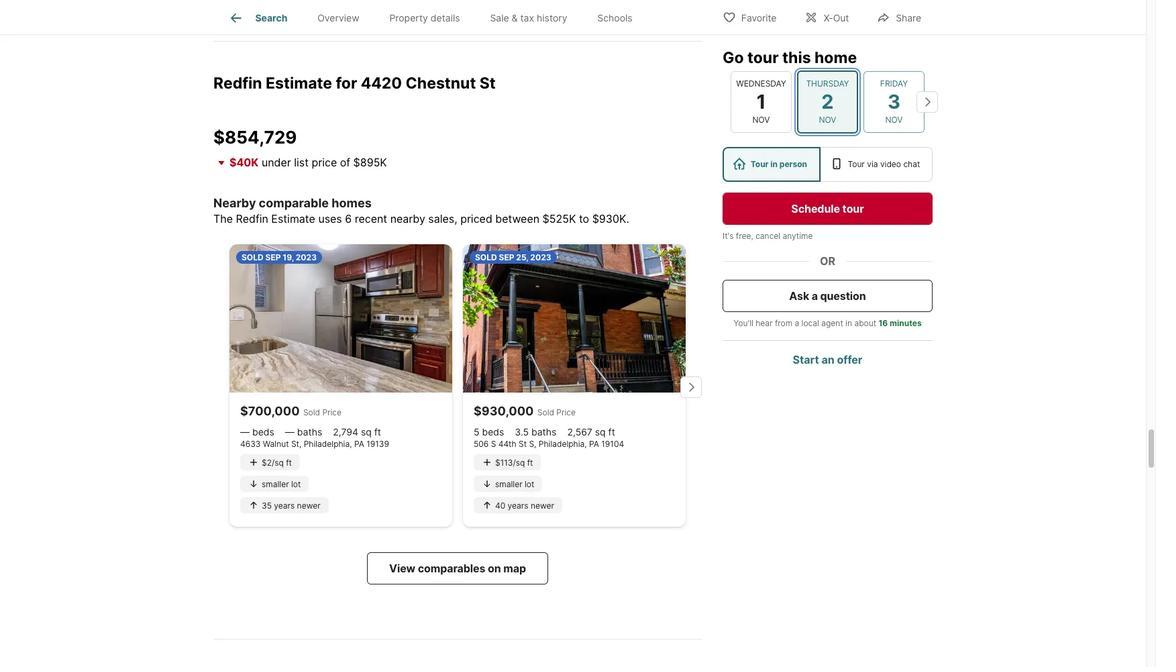 Task type: vqa. For each thing, say whether or not it's contained in the screenshot.
score corresponding to Some
no



Task type: describe. For each thing, give the bounding box(es) containing it.
tour for go
[[748, 48, 779, 67]]

tour in person option
[[723, 147, 821, 182]]

ft up the 19104
[[609, 426, 615, 438]]

ft down s,
[[527, 458, 533, 468]]

estimate inside nearby comparable homes the redfin estimate uses 6 recent nearby sales, priced between $525k to $930k.
[[271, 212, 315, 226]]

st,
[[291, 439, 302, 449]]

$895k
[[353, 155, 387, 169]]

$2/sq
[[262, 458, 284, 468]]

5 beds
[[474, 426, 504, 438]]

$700,000
[[240, 404, 300, 418]]

tour for tour in person
[[751, 159, 769, 169]]

2023 for $930,000
[[531, 252, 552, 262]]

0 vertical spatial redfin
[[213, 74, 262, 93]]

start an offer link
[[793, 353, 863, 367]]

under list price of $895k
[[259, 155, 387, 169]]

sold for $700,000
[[303, 408, 320, 418]]

friday
[[881, 78, 908, 88]]

photo of 4633 walnut st, philadelphia, pa 19139 image
[[230, 244, 452, 393]]

cancel
[[756, 231, 781, 241]]

&
[[512, 12, 518, 24]]

on
[[488, 562, 501, 576]]

506 s 44th st s, philadelphia, pa 19104
[[474, 439, 624, 449]]

s,
[[529, 439, 537, 449]]

4633 walnut st, philadelphia, pa 19139
[[240, 439, 389, 449]]

it's
[[723, 231, 734, 241]]

3
[[888, 90, 901, 113]]

x-out button
[[794, 3, 861, 31]]

schools
[[598, 12, 633, 24]]

offer
[[837, 353, 863, 367]]

sale & tax history
[[490, 12, 568, 24]]

nov for 2
[[819, 115, 837, 125]]

1 pa from the left
[[354, 439, 364, 449]]

property details tab
[[375, 2, 475, 34]]

smaller lot for $930,000
[[495, 479, 535, 489]]

sold for $700,000
[[242, 252, 264, 262]]

2 philadelphia, from the left
[[539, 439, 587, 449]]

tour in person
[[751, 159, 808, 169]]

sales,
[[428, 212, 458, 226]]

chat
[[904, 159, 921, 169]]

tab list containing search
[[213, 0, 659, 34]]

anytime
[[783, 231, 813, 241]]

start an offer
[[793, 353, 863, 367]]

smaller lot for $700,000
[[262, 479, 301, 489]]

2,567
[[568, 426, 593, 438]]

from
[[775, 318, 793, 328]]

— baths
[[285, 426, 322, 438]]

between
[[496, 212, 540, 226]]

19104
[[602, 439, 624, 449]]

view comparables on map
[[389, 562, 526, 576]]

history
[[537, 12, 568, 24]]

4420
[[361, 74, 402, 93]]

overview tab
[[303, 2, 375, 34]]

44th
[[499, 439, 517, 449]]

next image
[[917, 91, 938, 113]]

$525k
[[543, 212, 576, 226]]

years for $700,000
[[274, 501, 295, 511]]

wednesday
[[737, 78, 787, 88]]

overview
[[318, 12, 360, 24]]

video
[[881, 159, 902, 169]]

redfin inside nearby comparable homes the redfin estimate uses 6 recent nearby sales, priced between $525k to $930k.
[[236, 212, 268, 226]]

next image
[[681, 376, 702, 398]]

$930,000
[[474, 404, 534, 418]]

comparables
[[418, 562, 486, 576]]

beds for 5 beds
[[482, 426, 504, 438]]

2,794
[[333, 426, 359, 438]]

2023 for $700,000
[[296, 252, 317, 262]]

map
[[504, 562, 526, 576]]

35
[[262, 501, 272, 511]]

nov for 1
[[753, 115, 770, 125]]

40 years newer
[[495, 501, 554, 511]]

$700,000 sold price
[[240, 404, 342, 418]]

share button
[[866, 3, 933, 31]]

schools tab
[[583, 2, 648, 34]]

agent
[[822, 318, 844, 328]]

0 horizontal spatial a
[[795, 318, 800, 328]]

thursday 2 nov
[[806, 78, 850, 125]]

sold sep 25, 2023
[[475, 252, 552, 262]]

506
[[474, 439, 489, 449]]

price for $930,000
[[557, 408, 576, 418]]

sold for $930,000
[[538, 408, 554, 418]]

the
[[213, 212, 233, 226]]

search
[[255, 12, 288, 24]]

tour via video chat option
[[821, 147, 933, 182]]

35 years newer
[[262, 501, 321, 511]]

share
[[896, 12, 922, 23]]

out
[[834, 12, 849, 23]]

this
[[783, 48, 811, 67]]

$40k
[[230, 155, 259, 169]]

nearby
[[390, 212, 425, 226]]

comparable
[[259, 196, 329, 210]]

free,
[[736, 231, 754, 241]]

lot for $700,000
[[291, 479, 301, 489]]

recent
[[355, 212, 387, 226]]

walnut
[[263, 439, 289, 449]]

sale
[[490, 12, 509, 24]]

2,794 sq ft
[[333, 426, 381, 438]]



Task type: locate. For each thing, give the bounding box(es) containing it.
1 vertical spatial redfin
[[236, 212, 268, 226]]

newer right 35
[[297, 501, 321, 511]]

0 horizontal spatial tour
[[751, 159, 769, 169]]

$113/sq
[[495, 458, 525, 468]]

1 sq from the left
[[361, 426, 372, 438]]

chestnut
[[406, 74, 476, 93]]

0 horizontal spatial sq
[[361, 426, 372, 438]]

1 horizontal spatial philadelphia,
[[539, 439, 587, 449]]

of
[[340, 155, 350, 169]]

1 philadelphia, from the left
[[304, 439, 352, 449]]

1 sold from the left
[[242, 252, 264, 262]]

price
[[322, 408, 342, 418], [557, 408, 576, 418]]

philadelphia, down 2,567
[[539, 439, 587, 449]]

1 beds from the left
[[252, 426, 274, 438]]

smaller down $113/sq
[[495, 479, 523, 489]]

0 horizontal spatial price
[[322, 408, 342, 418]]

0 horizontal spatial baths
[[297, 426, 322, 438]]

0 horizontal spatial philadelphia,
[[304, 439, 352, 449]]

ft right $2/sq
[[286, 458, 292, 468]]

sep for $930,000
[[499, 252, 515, 262]]

newer for $930,000
[[531, 501, 554, 511]]

list box
[[723, 147, 933, 182]]

1 horizontal spatial 2023
[[531, 252, 552, 262]]

1 nov from the left
[[753, 115, 770, 125]]

you'll
[[734, 318, 754, 328]]

newer right the 40
[[531, 501, 554, 511]]

view comparables on map button
[[367, 553, 548, 585]]

2 pa from the left
[[589, 439, 599, 449]]

2 baths from the left
[[532, 426, 557, 438]]

years for $930,000
[[508, 501, 529, 511]]

a right ask
[[812, 289, 818, 303]]

0 horizontal spatial st
[[480, 74, 496, 93]]

1 price from the left
[[322, 408, 342, 418]]

beds up walnut
[[252, 426, 274, 438]]

None button
[[797, 70, 859, 134], [731, 71, 792, 133], [864, 71, 925, 133], [797, 70, 859, 134], [731, 71, 792, 133], [864, 71, 925, 133]]

x-
[[824, 12, 834, 23]]

1 horizontal spatial nov
[[819, 115, 837, 125]]

photo of 506 s 44th st s, philadelphia, pa 19104 image
[[463, 244, 686, 393]]

2 years from the left
[[508, 501, 529, 511]]

years right the 40
[[508, 501, 529, 511]]

2 — from the left
[[285, 426, 295, 438]]

view
[[389, 562, 416, 576]]

smaller down $2/sq ft
[[262, 479, 289, 489]]

nearby comparable homes the redfin estimate uses 6 recent nearby sales, priced between $525k to $930k.
[[213, 196, 630, 226]]

redfin up $854,729
[[213, 74, 262, 93]]

0 horizontal spatial 2023
[[296, 252, 317, 262]]

25,
[[516, 252, 529, 262]]

baths for 3.5 baths
[[532, 426, 557, 438]]

3.5
[[515, 426, 529, 438]]

tour left via
[[848, 159, 865, 169]]

nov for 3
[[886, 115, 903, 125]]

tour via video chat
[[848, 159, 921, 169]]

2023 right 19,
[[296, 252, 317, 262]]

sq up the 19104
[[595, 426, 606, 438]]

pa down 2,794 sq ft
[[354, 439, 364, 449]]

ask
[[790, 289, 810, 303]]

2 2023 from the left
[[531, 252, 552, 262]]

person
[[780, 159, 808, 169]]

price inside $700,000 sold price
[[322, 408, 342, 418]]

0 horizontal spatial sep
[[266, 252, 281, 262]]

nov inside friday 3 nov
[[886, 115, 903, 125]]

1 horizontal spatial tour
[[848, 159, 865, 169]]

minutes
[[890, 318, 922, 328]]

2 sold from the left
[[475, 252, 497, 262]]

1 2023 from the left
[[296, 252, 317, 262]]

— up 4633
[[240, 426, 250, 438]]

home
[[815, 48, 857, 67]]

3 nov from the left
[[886, 115, 903, 125]]

sold inside $700,000 sold price
[[303, 408, 320, 418]]

2 lot from the left
[[525, 479, 535, 489]]

years
[[274, 501, 295, 511], [508, 501, 529, 511]]

tour right schedule
[[843, 202, 864, 215]]

1 sep from the left
[[266, 252, 281, 262]]

0 horizontal spatial pa
[[354, 439, 364, 449]]

price for $700,000
[[322, 408, 342, 418]]

2 smaller lot from the left
[[495, 479, 535, 489]]

1 vertical spatial in
[[846, 318, 853, 328]]

0 horizontal spatial newer
[[297, 501, 321, 511]]

0 vertical spatial tour
[[748, 48, 779, 67]]

1 vertical spatial tour
[[843, 202, 864, 215]]

0 vertical spatial estimate
[[266, 74, 332, 93]]

2023 right 25,
[[531, 252, 552, 262]]

philadelphia, down 2,794
[[304, 439, 352, 449]]

estimate
[[266, 74, 332, 93], [271, 212, 315, 226]]

sep for $700,000
[[266, 252, 281, 262]]

1 horizontal spatial tour
[[843, 202, 864, 215]]

— up st,
[[285, 426, 295, 438]]

sep left 25,
[[499, 252, 515, 262]]

0 horizontal spatial sold
[[242, 252, 264, 262]]

1 years from the left
[[274, 501, 295, 511]]

tour
[[751, 159, 769, 169], [848, 159, 865, 169]]

schedule
[[792, 202, 840, 215]]

you'll hear from a local agent in about 16 minutes
[[734, 318, 922, 328]]

newer for $700,000
[[297, 501, 321, 511]]

schedule tour button
[[723, 193, 933, 225]]

price inside the $930,000 sold price
[[557, 408, 576, 418]]

sq for $930,000
[[595, 426, 606, 438]]

1 horizontal spatial in
[[846, 318, 853, 328]]

start
[[793, 353, 819, 367]]

0 horizontal spatial tour
[[748, 48, 779, 67]]

1 horizontal spatial sq
[[595, 426, 606, 438]]

1 horizontal spatial sold
[[475, 252, 497, 262]]

3.5 baths
[[515, 426, 557, 438]]

2,567 sq ft
[[568, 426, 615, 438]]

hear
[[756, 318, 773, 328]]

sep
[[266, 252, 281, 262], [499, 252, 515, 262]]

tour
[[748, 48, 779, 67], [843, 202, 864, 215]]

0 vertical spatial st
[[480, 74, 496, 93]]

2 sep from the left
[[499, 252, 515, 262]]

for
[[336, 74, 357, 93]]

sold up 3.5 baths
[[538, 408, 554, 418]]

sale & tax history tab
[[475, 2, 583, 34]]

thursday
[[806, 78, 850, 88]]

1
[[757, 90, 766, 113]]

1 horizontal spatial —
[[285, 426, 295, 438]]

1 — from the left
[[240, 426, 250, 438]]

price up 2,794
[[322, 408, 342, 418]]

ft up 19139
[[374, 426, 381, 438]]

$113/sq ft
[[495, 458, 533, 468]]

nearby
[[213, 196, 256, 210]]

price up 2,567
[[557, 408, 576, 418]]

0 horizontal spatial sold
[[303, 408, 320, 418]]

$930k.
[[593, 212, 630, 226]]

baths up 4633 walnut st, philadelphia, pa 19139
[[297, 426, 322, 438]]

— for — beds
[[240, 426, 250, 438]]

1 horizontal spatial beds
[[482, 426, 504, 438]]

0 horizontal spatial —
[[240, 426, 250, 438]]

tour left person
[[751, 159, 769, 169]]

baths
[[297, 426, 322, 438], [532, 426, 557, 438]]

nov inside wednesday 1 nov
[[753, 115, 770, 125]]

or
[[820, 254, 836, 268]]

1 vertical spatial a
[[795, 318, 800, 328]]

2 horizontal spatial nov
[[886, 115, 903, 125]]

favorite button
[[711, 3, 788, 31]]

1 vertical spatial st
[[519, 439, 527, 449]]

go tour this home
[[723, 48, 857, 67]]

1 smaller from the left
[[262, 479, 289, 489]]

1 horizontal spatial price
[[557, 408, 576, 418]]

2 tour from the left
[[848, 159, 865, 169]]

in left person
[[771, 159, 778, 169]]

an
[[822, 353, 835, 367]]

property details
[[390, 12, 460, 24]]

sq up 19139
[[361, 426, 372, 438]]

smaller for $700,000
[[262, 479, 289, 489]]

sold left 19,
[[242, 252, 264, 262]]

$930,000 sold price
[[474, 404, 576, 418]]

1 smaller lot from the left
[[262, 479, 301, 489]]

1 sold from the left
[[303, 408, 320, 418]]

list
[[294, 155, 309, 169]]

uses
[[318, 212, 342, 226]]

1 horizontal spatial newer
[[531, 501, 554, 511]]

beds for — beds
[[252, 426, 274, 438]]

5
[[474, 426, 480, 438]]

estimate down comparable
[[271, 212, 315, 226]]

friday 3 nov
[[881, 78, 908, 125]]

19,
[[283, 252, 294, 262]]

0 horizontal spatial nov
[[753, 115, 770, 125]]

1 horizontal spatial years
[[508, 501, 529, 511]]

smaller lot down $2/sq ft
[[262, 479, 301, 489]]

nov inside thursday 2 nov
[[819, 115, 837, 125]]

baths for — baths
[[297, 426, 322, 438]]

0 horizontal spatial smaller
[[262, 479, 289, 489]]

redfin down nearby
[[236, 212, 268, 226]]

baths up 506 s 44th st s, philadelphia, pa 19104
[[532, 426, 557, 438]]

sep left 19,
[[266, 252, 281, 262]]

st right chestnut
[[480, 74, 496, 93]]

— beds
[[240, 426, 274, 438]]

2 sold from the left
[[538, 408, 554, 418]]

wednesday 1 nov
[[737, 78, 787, 125]]

2 newer from the left
[[531, 501, 554, 511]]

2
[[822, 90, 834, 113]]

0 horizontal spatial beds
[[252, 426, 274, 438]]

sq
[[361, 426, 372, 438], [595, 426, 606, 438]]

smaller lot
[[262, 479, 301, 489], [495, 479, 535, 489]]

2 sq from the left
[[595, 426, 606, 438]]

smaller lot down $113/sq ft
[[495, 479, 535, 489]]

about
[[855, 318, 877, 328]]

s
[[491, 439, 496, 449]]

1 newer from the left
[[297, 501, 321, 511]]

0 horizontal spatial in
[[771, 159, 778, 169]]

1 vertical spatial estimate
[[271, 212, 315, 226]]

1 tour from the left
[[751, 159, 769, 169]]

estimate left for
[[266, 74, 332, 93]]

pa down 2,567 sq ft
[[589, 439, 599, 449]]

nov down 3
[[886, 115, 903, 125]]

nov down 2
[[819, 115, 837, 125]]

search link
[[228, 10, 288, 26]]

19139
[[367, 439, 389, 449]]

1 horizontal spatial pa
[[589, 439, 599, 449]]

2 nov from the left
[[819, 115, 837, 125]]

redfin estimate for 4420 chestnut st
[[213, 74, 496, 93]]

1 horizontal spatial baths
[[532, 426, 557, 438]]

st left s,
[[519, 439, 527, 449]]

tour for tour via video chat
[[848, 159, 865, 169]]

in right agent
[[846, 318, 853, 328]]

2 price from the left
[[557, 408, 576, 418]]

1 horizontal spatial smaller
[[495, 479, 523, 489]]

sold for $930,000
[[475, 252, 497, 262]]

0 horizontal spatial smaller lot
[[262, 479, 301, 489]]

1 horizontal spatial sold
[[538, 408, 554, 418]]

redfin
[[213, 74, 262, 93], [236, 212, 268, 226]]

x-out
[[824, 12, 849, 23]]

1 horizontal spatial sep
[[499, 252, 515, 262]]

$854,729
[[213, 127, 297, 148]]

years right 35
[[274, 501, 295, 511]]

sq for $700,000
[[361, 426, 372, 438]]

1 baths from the left
[[297, 426, 322, 438]]

1 horizontal spatial st
[[519, 439, 527, 449]]

ask a question button
[[723, 280, 933, 312]]

sold left 25,
[[475, 252, 497, 262]]

in inside tour in person option
[[771, 159, 778, 169]]

nov down "1"
[[753, 115, 770, 125]]

lot up "35 years newer"
[[291, 479, 301, 489]]

lot for $930,000
[[525, 479, 535, 489]]

a right from
[[795, 318, 800, 328]]

1 horizontal spatial lot
[[525, 479, 535, 489]]

tour up wednesday
[[748, 48, 779, 67]]

ask a question
[[790, 289, 866, 303]]

2 smaller from the left
[[495, 479, 523, 489]]

a
[[812, 289, 818, 303], [795, 318, 800, 328]]

sold sep 19, 2023
[[242, 252, 317, 262]]

40
[[495, 501, 506, 511]]

local
[[802, 318, 820, 328]]

0 horizontal spatial lot
[[291, 479, 301, 489]]

0 vertical spatial in
[[771, 159, 778, 169]]

property
[[390, 12, 428, 24]]

smaller for $930,000
[[495, 479, 523, 489]]

homes
[[332, 196, 372, 210]]

16
[[879, 318, 888, 328]]

0 horizontal spatial years
[[274, 501, 295, 511]]

sold up — baths
[[303, 408, 320, 418]]

ft
[[374, 426, 381, 438], [609, 426, 615, 438], [286, 458, 292, 468], [527, 458, 533, 468]]

tour for schedule
[[843, 202, 864, 215]]

a inside button
[[812, 289, 818, 303]]

tour inside button
[[843, 202, 864, 215]]

1 horizontal spatial smaller lot
[[495, 479, 535, 489]]

price
[[312, 155, 337, 169]]

tab list
[[213, 0, 659, 34]]

1 lot from the left
[[291, 479, 301, 489]]

via
[[867, 159, 878, 169]]

0 vertical spatial a
[[812, 289, 818, 303]]

1 horizontal spatial a
[[812, 289, 818, 303]]

list box containing tour in person
[[723, 147, 933, 182]]

— for — baths
[[285, 426, 295, 438]]

sold inside the $930,000 sold price
[[538, 408, 554, 418]]

beds up s
[[482, 426, 504, 438]]

question
[[821, 289, 866, 303]]

lot up the 40 years newer
[[525, 479, 535, 489]]

2 beds from the left
[[482, 426, 504, 438]]



